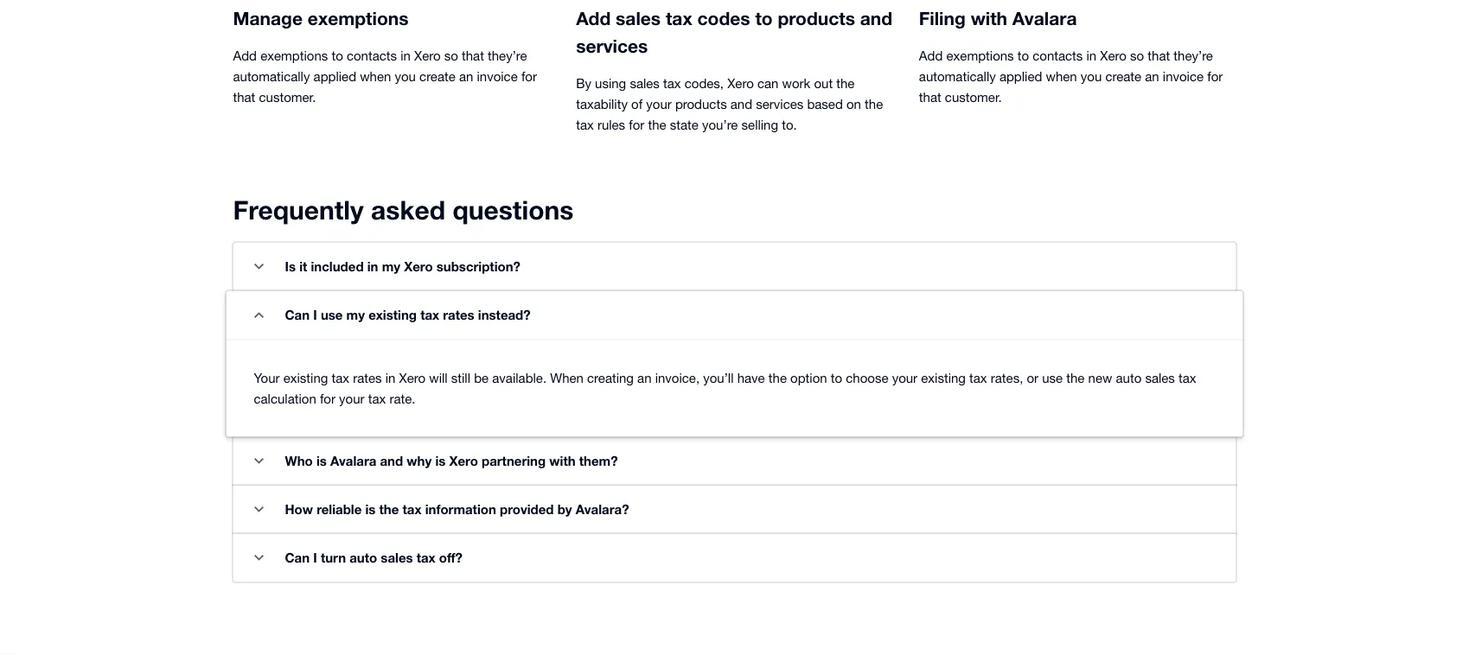 Task type: describe. For each thing, give the bounding box(es) containing it.
of
[[632, 97, 643, 112]]

you're
[[702, 118, 738, 133]]

sales inside by using sales tax codes, xero can work out the taxability of your products and services based on the tax rules for the state you're selling to.
[[630, 76, 660, 91]]

1 horizontal spatial existing
[[369, 308, 417, 324]]

so for manage exemptions
[[444, 48, 458, 64]]

contacts for filing with avalara
[[1033, 48, 1083, 64]]

work
[[783, 76, 811, 91]]

rates inside your existing tax rates in xero will still be available. when creating an invoice, you'll have the option to choose your existing tax rates, or use the new auto sales tax calculation for your tax rate.
[[353, 371, 382, 386]]

information
[[425, 503, 496, 518]]

the right have
[[769, 371, 787, 386]]

included
[[311, 260, 364, 275]]

products inside add sales tax codes to products and services
[[778, 7, 856, 29]]

how
[[285, 503, 313, 518]]

the right out
[[837, 76, 855, 91]]

turn
[[321, 551, 346, 567]]

create for filing with avalara
[[1106, 69, 1142, 84]]

instead?
[[478, 308, 531, 324]]

rules
[[598, 118, 626, 133]]

0 horizontal spatial my
[[347, 308, 365, 324]]

i for use
[[313, 308, 317, 324]]

available.
[[493, 371, 547, 386]]

filing with avalara
[[919, 7, 1078, 29]]

so for filing with avalara
[[1131, 48, 1145, 64]]

services inside add sales tax codes to products and services
[[576, 35, 648, 57]]

it
[[299, 260, 307, 275]]

to.
[[782, 118, 797, 133]]

why
[[407, 454, 432, 470]]

i for turn
[[313, 551, 317, 567]]

codes,
[[685, 76, 724, 91]]

toggle button for how reliable is the tax information provided by avalara?
[[242, 493, 276, 528]]

applied for exemptions
[[314, 69, 356, 84]]

provided
[[500, 503, 554, 518]]

can for can i turn auto sales tax off?
[[285, 551, 310, 567]]

you for filing with avalara
[[1081, 69, 1102, 84]]

they're for filing with avalara
[[1174, 48, 1214, 64]]

2 vertical spatial and
[[380, 454, 403, 470]]

filing
[[919, 7, 966, 29]]

is
[[285, 260, 296, 275]]

the left 'new'
[[1067, 371, 1085, 386]]

or
[[1027, 371, 1039, 386]]

who
[[285, 454, 313, 470]]

toggle image for can i use my existing tax rates instead?
[[254, 313, 264, 319]]

add sales tax codes to products and services
[[576, 7, 893, 57]]

1 horizontal spatial with
[[971, 7, 1008, 29]]

auto inside your existing tax rates in xero will still be available. when creating an invoice, you'll have the option to choose your existing tax rates, or use the new auto sales tax calculation for your tax rate.
[[1116, 371, 1142, 386]]

for inside your existing tax rates in xero will still be available. when creating an invoice, you'll have the option to choose your existing tax rates, or use the new auto sales tax calculation for your tax rate.
[[320, 392, 336, 407]]

codes
[[698, 7, 751, 29]]

who is avalara and why is xero partnering with them?
[[285, 454, 618, 470]]

when for manage exemptions
[[360, 69, 391, 84]]

be
[[474, 371, 489, 386]]

use inside your existing tax rates in xero will still be available. when creating an invoice, you'll have the option to choose your existing tax rates, or use the new auto sales tax calculation for your tax rate.
[[1043, 371, 1063, 386]]

invoice,
[[655, 371, 700, 386]]

by using sales tax codes, xero can work out the taxability of your products and services based on the tax rules for the state you're selling to.
[[576, 76, 883, 133]]

customer. for manage
[[259, 90, 316, 105]]

xero inside by using sales tax codes, xero can work out the taxability of your products and services based on the tax rules for the state you're selling to.
[[728, 76, 754, 91]]

partnering
[[482, 454, 546, 470]]

they're for manage exemptions
[[488, 48, 527, 64]]

frequently asked questions
[[233, 195, 574, 226]]

sales inside your existing tax rates in xero will still be available. when creating an invoice, you'll have the option to choose your existing tax rates, or use the new auto sales tax calculation for your tax rate.
[[1146, 371, 1176, 386]]

based
[[807, 97, 843, 112]]

subscription?
[[437, 260, 521, 275]]

0 horizontal spatial use
[[321, 308, 343, 324]]

1 horizontal spatial my
[[382, 260, 401, 275]]

the right on
[[865, 97, 883, 112]]

1 horizontal spatial is
[[365, 503, 376, 518]]

applied for with
[[1000, 69, 1043, 84]]

exemptions for filing with avalara
[[947, 48, 1014, 64]]

exemptions for manage exemptions
[[261, 48, 328, 64]]

off?
[[439, 551, 463, 567]]

avalara?
[[576, 503, 629, 518]]

how reliable is the tax information provided by avalara?
[[285, 503, 629, 518]]

0 horizontal spatial with
[[550, 454, 576, 470]]

products inside by using sales tax codes, xero can work out the taxability of your products and services based on the tax rules for the state you're selling to.
[[676, 97, 727, 112]]

option
[[791, 371, 828, 386]]

0 horizontal spatial your
[[339, 392, 365, 407]]

and inside add sales tax codes to products and services
[[861, 7, 893, 29]]

toggle button for who is avalara and why is xero partnering with them?
[[242, 445, 276, 479]]

2 horizontal spatial existing
[[922, 371, 966, 386]]

invoice for manage exemptions
[[477, 69, 518, 84]]

automatically for manage
[[233, 69, 310, 84]]

still
[[451, 371, 471, 386]]

the left state
[[648, 118, 667, 133]]

and inside by using sales tax codes, xero can work out the taxability of your products and services based on the tax rules for the state you're selling to.
[[731, 97, 753, 112]]

2 horizontal spatial your
[[892, 371, 918, 386]]

1 horizontal spatial rates
[[443, 308, 475, 324]]

2 horizontal spatial is
[[435, 454, 446, 470]]

avalara for with
[[1013, 7, 1078, 29]]

an for manage exemptions
[[459, 69, 474, 84]]

you'll
[[704, 371, 734, 386]]

toggle image
[[254, 459, 264, 465]]

the right the "reliable"
[[379, 503, 399, 518]]

have
[[738, 371, 765, 386]]

to inside add sales tax codes to products and services
[[756, 7, 773, 29]]

toggle button for can i turn auto sales tax off?
[[242, 542, 276, 576]]

xero inside your existing tax rates in xero will still be available. when creating an invoice, you'll have the option to choose your existing tax rates, or use the new auto sales tax calculation for your tax rate.
[[399, 371, 426, 386]]

services inside by using sales tax codes, xero can work out the taxability of your products and services based on the tax rules for the state you're selling to.
[[756, 97, 804, 112]]

creating
[[587, 371, 634, 386]]

avalara for is
[[330, 454, 377, 470]]

to down manage exemptions
[[332, 48, 343, 64]]

your inside by using sales tax codes, xero can work out the taxability of your products and services based on the tax rules for the state you're selling to.
[[646, 97, 672, 112]]



Task type: vqa. For each thing, say whether or not it's contained in the screenshot.
the right svg image
no



Task type: locate. For each thing, give the bounding box(es) containing it.
0 horizontal spatial is
[[317, 454, 327, 470]]

by
[[558, 503, 572, 518]]

0 vertical spatial my
[[382, 260, 401, 275]]

1 invoice from the left
[[477, 69, 518, 84]]

sales up the of
[[630, 76, 660, 91]]

1 contacts from the left
[[347, 48, 397, 64]]

1 vertical spatial i
[[313, 551, 317, 567]]

contacts down manage exemptions
[[347, 48, 397, 64]]

2 horizontal spatial add
[[919, 48, 943, 64]]

0 vertical spatial i
[[313, 308, 317, 324]]

frequently
[[233, 195, 364, 226]]

invoice for filing with avalara
[[1163, 69, 1204, 84]]

toggle image up your
[[254, 313, 264, 319]]

customer. down manage
[[259, 90, 316, 105]]

1 horizontal spatial you
[[1081, 69, 1102, 84]]

create for manage exemptions
[[420, 69, 456, 84]]

1 horizontal spatial create
[[1106, 69, 1142, 84]]

add down manage
[[233, 48, 257, 64]]

asked
[[371, 195, 446, 226]]

toggle image left turn
[[254, 556, 264, 562]]

2 horizontal spatial and
[[861, 7, 893, 29]]

sales up the using at the top left
[[616, 7, 661, 29]]

1 vertical spatial your
[[892, 371, 918, 386]]

with
[[971, 7, 1008, 29], [550, 454, 576, 470]]

an for filing with avalara
[[1146, 69, 1160, 84]]

with right filing
[[971, 7, 1008, 29]]

1 when from the left
[[360, 69, 391, 84]]

applied down filing with avalara
[[1000, 69, 1043, 84]]

invoice
[[477, 69, 518, 84], [1163, 69, 1204, 84]]

you
[[395, 69, 416, 84], [1081, 69, 1102, 84]]

calculation
[[254, 392, 316, 407]]

can i use my existing tax rates instead?
[[285, 308, 531, 324]]

2 add exemptions to contacts in xero so that they're automatically applied when you create an invoice for that customer. from the left
[[919, 48, 1223, 105]]

for
[[522, 69, 537, 84], [1208, 69, 1223, 84], [629, 118, 645, 133], [320, 392, 336, 407]]

0 vertical spatial can
[[285, 308, 310, 324]]

toggle button
[[242, 250, 276, 285], [242, 298, 276, 333], [242, 445, 276, 479], [242, 493, 276, 528], [242, 542, 276, 576]]

use
[[321, 308, 343, 324], [1043, 371, 1063, 386]]

1 horizontal spatial applied
[[1000, 69, 1043, 84]]

0 vertical spatial services
[[576, 35, 648, 57]]

add up by at left top
[[576, 7, 611, 29]]

in
[[401, 48, 411, 64], [1087, 48, 1097, 64], [367, 260, 378, 275], [386, 371, 396, 386]]

0 horizontal spatial create
[[420, 69, 456, 84]]

0 horizontal spatial invoice
[[477, 69, 518, 84]]

0 horizontal spatial they're
[[488, 48, 527, 64]]

rates left instead?
[[443, 308, 475, 324]]

services up to.
[[756, 97, 804, 112]]

0 horizontal spatial products
[[676, 97, 727, 112]]

exemptions
[[308, 7, 409, 29], [261, 48, 328, 64], [947, 48, 1014, 64]]

1 vertical spatial can
[[285, 551, 310, 567]]

for inside by using sales tax codes, xero can work out the taxability of your products and services based on the tax rules for the state you're selling to.
[[629, 118, 645, 133]]

can for can i use my existing tax rates instead?
[[285, 308, 310, 324]]

you for manage exemptions
[[395, 69, 416, 84]]

toggle image left is
[[254, 264, 264, 270]]

toggle image for is it included in my xero subscription?
[[254, 264, 264, 270]]

is
[[317, 454, 327, 470], [435, 454, 446, 470], [365, 503, 376, 518]]

1 horizontal spatial avalara
[[1013, 7, 1078, 29]]

the
[[837, 76, 855, 91], [865, 97, 883, 112], [648, 118, 667, 133], [769, 371, 787, 386], [1067, 371, 1085, 386], [379, 503, 399, 518]]

they're
[[488, 48, 527, 64], [1174, 48, 1214, 64]]

1 vertical spatial and
[[731, 97, 753, 112]]

taxability
[[576, 97, 628, 112]]

2 toggle image from the top
[[254, 313, 264, 319]]

0 vertical spatial rates
[[443, 308, 475, 324]]

selling
[[742, 118, 779, 133]]

0 horizontal spatial avalara
[[330, 454, 377, 470]]

toggle button left who
[[242, 445, 276, 479]]

customer.
[[259, 90, 316, 105], [945, 90, 1002, 105]]

applied down manage exemptions
[[314, 69, 356, 84]]

toggle image for can i turn auto sales tax off?
[[254, 556, 264, 562]]

1 horizontal spatial services
[[756, 97, 804, 112]]

2 they're from the left
[[1174, 48, 1214, 64]]

with left them?
[[550, 454, 576, 470]]

2 create from the left
[[1106, 69, 1142, 84]]

2 toggle button from the top
[[242, 298, 276, 333]]

2 i from the top
[[313, 551, 317, 567]]

is it included in my xero subscription?
[[285, 260, 521, 275]]

will
[[429, 371, 448, 386]]

services up the using at the top left
[[576, 35, 648, 57]]

in inside your existing tax rates in xero will still be available. when creating an invoice, you'll have the option to choose your existing tax rates, or use the new auto sales tax calculation for your tax rate.
[[386, 371, 396, 386]]

products up out
[[778, 7, 856, 29]]

new
[[1089, 371, 1113, 386]]

existing up calculation on the left bottom of page
[[283, 371, 328, 386]]

toggle button for is it included in my xero subscription?
[[242, 250, 276, 285]]

contacts down filing with avalara
[[1033, 48, 1083, 64]]

your
[[646, 97, 672, 112], [892, 371, 918, 386], [339, 392, 365, 407]]

sales right 'new'
[[1146, 371, 1176, 386]]

2 when from the left
[[1046, 69, 1078, 84]]

1 horizontal spatial auto
[[1116, 371, 1142, 386]]

1 toggle button from the top
[[242, 250, 276, 285]]

manage exemptions
[[233, 7, 409, 29]]

1 horizontal spatial so
[[1131, 48, 1145, 64]]

toggle button up your
[[242, 298, 276, 333]]

auto
[[1116, 371, 1142, 386], [350, 551, 377, 567]]

1 horizontal spatial automatically
[[919, 69, 996, 84]]

your
[[254, 371, 280, 386]]

0 horizontal spatial and
[[380, 454, 403, 470]]

tax inside add sales tax codes to products and services
[[666, 7, 693, 29]]

toggle image left how
[[254, 507, 264, 513]]

0 horizontal spatial you
[[395, 69, 416, 84]]

reliable
[[317, 503, 362, 518]]

add exemptions to contacts in xero so that they're automatically applied when you create an invoice for that customer. for filing with avalara
[[919, 48, 1223, 105]]

when for filing with avalara
[[1046, 69, 1078, 84]]

1 create from the left
[[420, 69, 456, 84]]

xero
[[414, 48, 441, 64], [1101, 48, 1127, 64], [728, 76, 754, 91], [404, 260, 433, 275], [399, 371, 426, 386], [449, 454, 478, 470]]

them?
[[579, 454, 618, 470]]

auto right 'new'
[[1116, 371, 1142, 386]]

1 can from the top
[[285, 308, 310, 324]]

on
[[847, 97, 862, 112]]

0 horizontal spatial an
[[459, 69, 474, 84]]

0 vertical spatial use
[[321, 308, 343, 324]]

is right why
[[435, 454, 446, 470]]

3 toggle button from the top
[[242, 445, 276, 479]]

existing
[[369, 308, 417, 324], [283, 371, 328, 386], [922, 371, 966, 386]]

4 toggle button from the top
[[242, 493, 276, 528]]

0 horizontal spatial automatically
[[233, 69, 310, 84]]

1 horizontal spatial and
[[731, 97, 753, 112]]

0 horizontal spatial customer.
[[259, 90, 316, 105]]

1 horizontal spatial add
[[576, 7, 611, 29]]

when
[[550, 371, 584, 386]]

to
[[756, 7, 773, 29], [332, 48, 343, 64], [1018, 48, 1030, 64], [831, 371, 843, 386]]

state
[[670, 118, 699, 133]]

add
[[576, 7, 611, 29], [233, 48, 257, 64], [919, 48, 943, 64]]

1 horizontal spatial products
[[778, 7, 856, 29]]

0 vertical spatial products
[[778, 7, 856, 29]]

an inside your existing tax rates in xero will still be available. when creating an invoice, you'll have the option to choose your existing tax rates, or use the new auto sales tax calculation for your tax rate.
[[638, 371, 652, 386]]

and left filing
[[861, 7, 893, 29]]

add inside add sales tax codes to products and services
[[576, 7, 611, 29]]

to down filing with avalara
[[1018, 48, 1030, 64]]

auto right turn
[[350, 551, 377, 567]]

toggle button left turn
[[242, 542, 276, 576]]

0 vertical spatial auto
[[1116, 371, 1142, 386]]

i left turn
[[313, 551, 317, 567]]

1 vertical spatial rates
[[353, 371, 382, 386]]

i down included
[[313, 308, 317, 324]]

to right 'codes'
[[756, 7, 773, 29]]

manage
[[233, 7, 303, 29]]

your right choose on the right bottom of the page
[[892, 371, 918, 386]]

toggle image for how reliable is the tax information provided by avalara?
[[254, 507, 264, 513]]

2 so from the left
[[1131, 48, 1145, 64]]

2 automatically from the left
[[919, 69, 996, 84]]

use right or
[[1043, 371, 1063, 386]]

automatically down filing
[[919, 69, 996, 84]]

0 horizontal spatial so
[[444, 48, 458, 64]]

0 horizontal spatial auto
[[350, 551, 377, 567]]

automatically
[[233, 69, 310, 84], [919, 69, 996, 84]]

when down manage exemptions
[[360, 69, 391, 84]]

products down codes,
[[676, 97, 727, 112]]

applied
[[314, 69, 356, 84], [1000, 69, 1043, 84]]

0 vertical spatial avalara
[[1013, 7, 1078, 29]]

when
[[360, 69, 391, 84], [1046, 69, 1078, 84]]

5 toggle button from the top
[[242, 542, 276, 576]]

2 can from the top
[[285, 551, 310, 567]]

1 vertical spatial use
[[1043, 371, 1063, 386]]

1 toggle image from the top
[[254, 264, 264, 270]]

0 vertical spatial your
[[646, 97, 672, 112]]

0 horizontal spatial add exemptions to contacts in xero so that they're automatically applied when you create an invoice for that customer.
[[233, 48, 537, 105]]

2 contacts from the left
[[1033, 48, 1083, 64]]

and up selling
[[731, 97, 753, 112]]

0 horizontal spatial existing
[[283, 371, 328, 386]]

1 horizontal spatial an
[[638, 371, 652, 386]]

0 vertical spatial with
[[971, 7, 1008, 29]]

1 vertical spatial my
[[347, 308, 365, 324]]

my
[[382, 260, 401, 275], [347, 308, 365, 324]]

1 vertical spatial products
[[676, 97, 727, 112]]

2 horizontal spatial an
[[1146, 69, 1160, 84]]

out
[[814, 76, 833, 91]]

can down it
[[285, 308, 310, 324]]

1 vertical spatial avalara
[[330, 454, 377, 470]]

toggle button left how
[[242, 493, 276, 528]]

add for filing with avalara
[[919, 48, 943, 64]]

1 automatically from the left
[[233, 69, 310, 84]]

sales
[[616, 7, 661, 29], [630, 76, 660, 91], [1146, 371, 1176, 386], [381, 551, 413, 567]]

1 customer. from the left
[[259, 90, 316, 105]]

use down included
[[321, 308, 343, 324]]

add for manage exemptions
[[233, 48, 257, 64]]

contacts for manage exemptions
[[347, 48, 397, 64]]

services
[[576, 35, 648, 57], [756, 97, 804, 112]]

can i turn auto sales tax off?
[[285, 551, 463, 567]]

choose
[[846, 371, 889, 386]]

can
[[285, 308, 310, 324], [285, 551, 310, 567]]

can
[[758, 76, 779, 91]]

sales inside add sales tax codes to products and services
[[616, 7, 661, 29]]

your right the of
[[646, 97, 672, 112]]

add exemptions to contacts in xero so that they're automatically applied when you create an invoice for that customer.
[[233, 48, 537, 105], [919, 48, 1223, 105]]

customer. for filing
[[945, 90, 1002, 105]]

rate.
[[390, 392, 416, 407]]

automatically down manage
[[233, 69, 310, 84]]

1 horizontal spatial customer.
[[945, 90, 1002, 105]]

is right the "reliable"
[[365, 503, 376, 518]]

and left why
[[380, 454, 403, 470]]

4 toggle image from the top
[[254, 556, 264, 562]]

1 horizontal spatial contacts
[[1033, 48, 1083, 64]]

questions
[[453, 195, 574, 226]]

to right option on the bottom of the page
[[831, 371, 843, 386]]

rates
[[443, 308, 475, 324], [353, 371, 382, 386]]

add exemptions to contacts in xero so that they're automatically applied when you create an invoice for that customer. for manage exemptions
[[233, 48, 537, 105]]

and
[[861, 7, 893, 29], [731, 97, 753, 112], [380, 454, 403, 470]]

when down filing with avalara
[[1046, 69, 1078, 84]]

to inside your existing tax rates in xero will still be available. when creating an invoice, you'll have the option to choose your existing tax rates, or use the new auto sales tax calculation for your tax rate.
[[831, 371, 843, 386]]

0 horizontal spatial rates
[[353, 371, 382, 386]]

1 applied from the left
[[314, 69, 356, 84]]

1 vertical spatial with
[[550, 454, 576, 470]]

0 horizontal spatial when
[[360, 69, 391, 84]]

avalara
[[1013, 7, 1078, 29], [330, 454, 377, 470]]

your existing tax rates in xero will still be available. when creating an invoice, you'll have the option to choose your existing tax rates, or use the new auto sales tax calculation for your tax rate.
[[254, 371, 1197, 407]]

0 horizontal spatial contacts
[[347, 48, 397, 64]]

1 horizontal spatial they're
[[1174, 48, 1214, 64]]

0 vertical spatial and
[[861, 7, 893, 29]]

products
[[778, 7, 856, 29], [676, 97, 727, 112]]

customer. down filing with avalara
[[945, 90, 1002, 105]]

tax
[[666, 7, 693, 29], [664, 76, 681, 91], [576, 118, 594, 133], [421, 308, 440, 324], [332, 371, 350, 386], [970, 371, 988, 386], [1179, 371, 1197, 386], [368, 392, 386, 407], [403, 503, 422, 518], [417, 551, 436, 567]]

create
[[420, 69, 456, 84], [1106, 69, 1142, 84]]

1 i from the top
[[313, 308, 317, 324]]

1 they're from the left
[[488, 48, 527, 64]]

can left turn
[[285, 551, 310, 567]]

existing down the is it included in my xero subscription?
[[369, 308, 417, 324]]

so
[[444, 48, 458, 64], [1131, 48, 1145, 64]]

1 vertical spatial services
[[756, 97, 804, 112]]

your left rate.
[[339, 392, 365, 407]]

by
[[576, 76, 592, 91]]

my up can i use my existing tax rates instead?
[[382, 260, 401, 275]]

1 you from the left
[[395, 69, 416, 84]]

1 horizontal spatial use
[[1043, 371, 1063, 386]]

0 horizontal spatial applied
[[314, 69, 356, 84]]

1 vertical spatial auto
[[350, 551, 377, 567]]

2 you from the left
[[1081, 69, 1102, 84]]

rates,
[[991, 371, 1024, 386]]

2 applied from the left
[[1000, 69, 1043, 84]]

2 invoice from the left
[[1163, 69, 1204, 84]]

1 add exemptions to contacts in xero so that they're automatically applied when you create an invoice for that customer. from the left
[[233, 48, 537, 105]]

0 horizontal spatial services
[[576, 35, 648, 57]]

is right who
[[317, 454, 327, 470]]

1 so from the left
[[444, 48, 458, 64]]

that
[[462, 48, 484, 64], [1148, 48, 1171, 64], [233, 90, 256, 105], [919, 90, 942, 105]]

sales left the "off?"
[[381, 551, 413, 567]]

i
[[313, 308, 317, 324], [313, 551, 317, 567]]

existing left rates,
[[922, 371, 966, 386]]

toggle button left is
[[242, 250, 276, 285]]

toggle button for can i use my existing tax rates instead?
[[242, 298, 276, 333]]

0 horizontal spatial add
[[233, 48, 257, 64]]

1 horizontal spatial add exemptions to contacts in xero so that they're automatically applied when you create an invoice for that customer.
[[919, 48, 1223, 105]]

add down filing
[[919, 48, 943, 64]]

my down included
[[347, 308, 365, 324]]

2 customer. from the left
[[945, 90, 1002, 105]]

2 vertical spatial your
[[339, 392, 365, 407]]

automatically for filing
[[919, 69, 996, 84]]

1 horizontal spatial invoice
[[1163, 69, 1204, 84]]

rates left will
[[353, 371, 382, 386]]

contacts
[[347, 48, 397, 64], [1033, 48, 1083, 64]]

1 horizontal spatial your
[[646, 97, 672, 112]]

using
[[595, 76, 627, 91]]

3 toggle image from the top
[[254, 507, 264, 513]]

1 horizontal spatial when
[[1046, 69, 1078, 84]]

an
[[459, 69, 474, 84], [1146, 69, 1160, 84], [638, 371, 652, 386]]

toggle image
[[254, 264, 264, 270], [254, 313, 264, 319], [254, 507, 264, 513], [254, 556, 264, 562]]



